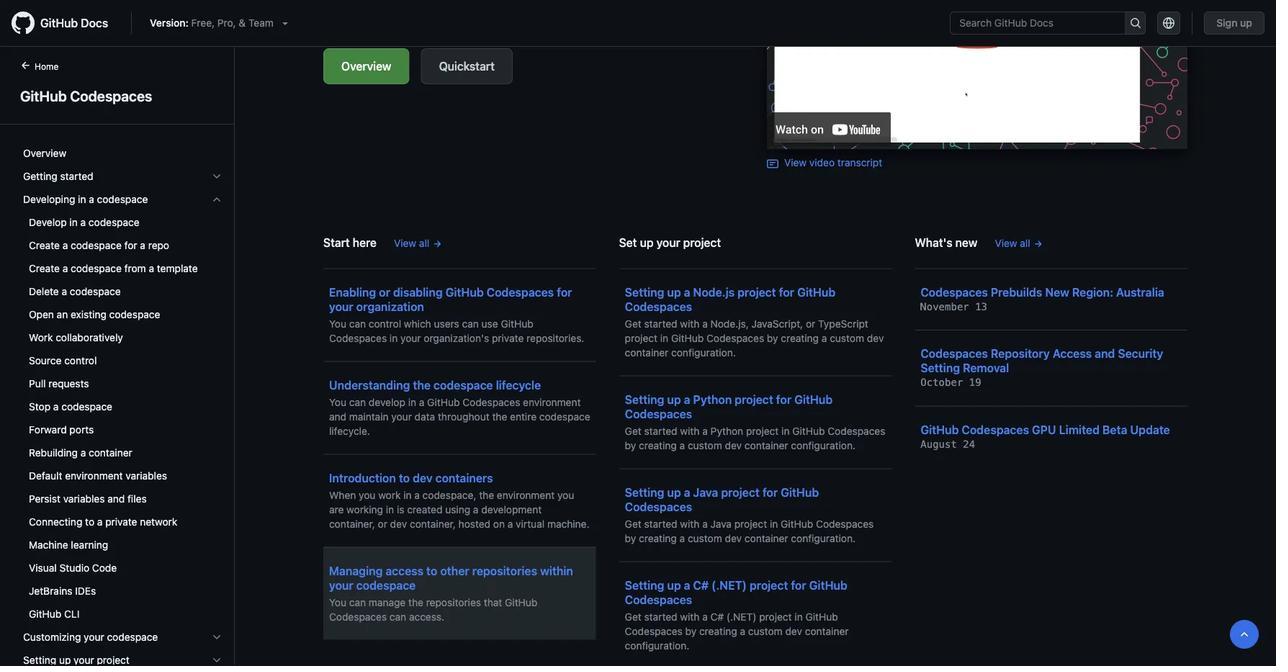 Task type: vqa. For each thing, say whether or not it's contained in the screenshot.


Task type: describe. For each thing, give the bounding box(es) containing it.
your inside 'understanding the codespace lifecycle you can develop in a github codespaces environment and maintain your data throughout the entire codespace lifecycle.'
[[392, 411, 412, 423]]

creating inside the setting up a node.js project for github codespaces get started with a node.js, javascript, or typescript project in github codespaces by creating a custom dev container configuration.
[[781, 332, 819, 344]]

november
[[921, 301, 970, 313]]

throughout
[[438, 411, 490, 423]]

2 you from the left
[[558, 489, 575, 501]]

custom inside setting up a java project for github codespaces get started with a java project in github codespaces by creating a custom dev container configuration.
[[688, 532, 723, 544]]

organization's
[[424, 332, 489, 344]]

2 sc 9kayk9 0 image from the top
[[211, 655, 223, 667]]

learning
[[71, 539, 108, 551]]

in inside the setting up a node.js project for github codespaces get started with a node.js, javascript, or typescript project in github codespaces by creating a custom dev container configuration.
[[661, 332, 669, 344]]

connecting to a private network link
[[17, 511, 228, 534]]

a inside stop a codespace link
[[53, 401, 59, 413]]

sc 9kayk9 0 image for getting started
[[211, 171, 223, 182]]

work collaboratively
[[29, 332, 123, 344]]

configuration. inside the setting up a node.js project for github codespaces get started with a node.js, javascript, or typescript project in github codespaces by creating a custom dev container configuration.
[[672, 347, 736, 358]]

1 vertical spatial c#
[[711, 611, 724, 623]]

sc 9kayk9 0 image for customizing your codespace
[[211, 632, 223, 643]]

in inside 'understanding the codespace lifecycle you can develop in a github codespaces environment and maintain your data throughout the entire codespace lifecycle.'
[[408, 396, 417, 408]]

access.
[[409, 611, 445, 623]]

github inside 'understanding the codespace lifecycle you can develop in a github codespaces environment and maintain your data throughout the entire codespace lifecycle.'
[[427, 396, 460, 408]]

update
[[1131, 423, 1171, 437]]

managing access to other repositories within your codespace you can manage the repositories that github codespaces can access.
[[329, 564, 574, 623]]

started for setting up a python project for github codespaces
[[645, 425, 678, 437]]

node.js,
[[711, 318, 749, 330]]

codespace down delete a codespace link
[[109, 309, 160, 321]]

codespaces inside codespaces repository access and security setting removal october 19
[[921, 347, 989, 361]]

view all link for start here
[[394, 236, 442, 251]]

collaboratively
[[56, 332, 123, 344]]

open an existing codespace link
[[17, 303, 228, 326]]

up for setting up a python project for github codespaces get started with a python project in github codespaces by creating a custom dev container configuration.
[[668, 393, 681, 406]]

stop
[[29, 401, 51, 413]]

develop
[[29, 217, 67, 228]]

customizing your codespace
[[23, 632, 158, 643]]

container inside "github codespaces" element
[[89, 447, 132, 459]]

within
[[540, 564, 574, 578]]

codespace up the ports
[[61, 401, 112, 413]]

private inside enabling or disabling github codespaces for your organization you can control which users can use github codespaces in your organization's private repositories.
[[492, 332, 524, 344]]

docs
[[81, 16, 108, 30]]

a inside 'understanding the codespace lifecycle you can develop in a github codespaces environment and maintain your data throughout the entire codespace lifecycle.'
[[419, 396, 425, 408]]

environment for introduction to dev containers
[[497, 489, 555, 501]]

development
[[482, 504, 542, 516]]

javascript,
[[752, 318, 804, 330]]

get inside setting up a c# (.net) project for github codespaces get started with a c# (.net) project in github codespaces by creating a custom dev container configuration.
[[625, 611, 642, 623]]

home
[[35, 61, 59, 71]]

setting for setting up a c# (.net) project for github codespaces
[[625, 579, 665, 592]]

you for enabling or disabling github codespaces for your organization
[[329, 318, 347, 330]]

getting
[[23, 170, 57, 182]]

containers
[[436, 471, 493, 485]]

persist
[[29, 493, 61, 505]]

github codespaces link
[[17, 85, 217, 107]]

october
[[921, 377, 964, 389]]

visual
[[29, 562, 57, 574]]

24
[[964, 438, 976, 450]]

sign
[[1217, 17, 1238, 29]]

custom inside setting up a c# (.net) project for github codespaces get started with a c# (.net) project in github codespaces by creating a custom dev container configuration.
[[749, 625, 783, 637]]

what's new
[[915, 236, 978, 249]]

view video transcript
[[785, 157, 883, 169]]

virtual
[[516, 518, 545, 530]]

get for setting up a java project for github codespaces
[[625, 518, 642, 530]]

or inside enabling or disabling github codespaces for your organization you can control which users can use github codespaces in your organization's private repositories.
[[379, 285, 390, 299]]

set
[[619, 236, 637, 249]]

repository
[[991, 347, 1050, 361]]

disabling
[[393, 285, 443, 299]]

setting inside codespaces repository access and security setting removal october 19
[[921, 361, 961, 375]]

view all for what's new
[[995, 237, 1031, 249]]

environment inside the default environment variables link
[[65, 470, 123, 482]]

free,
[[191, 17, 215, 29]]

up for setting up a java project for github codespaces get started with a java project in github codespaces by creating a custom dev container configuration.
[[668, 486, 681, 499]]

github codespaces
[[20, 87, 152, 104]]

1 vertical spatial repositories
[[426, 597, 481, 609]]

codespace inside managing access to other repositories within your codespace you can manage the repositories that github codespaces can access.
[[357, 579, 416, 592]]

github codespaces element
[[0, 58, 235, 667]]

sign up
[[1217, 17, 1253, 29]]

hosted
[[459, 518, 491, 530]]

with for python
[[680, 425, 700, 437]]

all for new
[[1021, 237, 1031, 249]]

codespace inside dropdown button
[[107, 632, 158, 643]]

august 24 element
[[921, 438, 976, 450]]

enabling or disabling github codespaces for your organization you can control which users can use github codespaces in your organization's private repositories.
[[329, 285, 585, 344]]

for for setting up a node.js project for github codespaces
[[779, 285, 795, 299]]

jetbrains
[[29, 585, 72, 597]]

are
[[329, 504, 344, 516]]

quickstart link
[[421, 48, 513, 84]]

github docs link
[[12, 12, 120, 35]]

quickstart
[[439, 59, 495, 73]]

connecting
[[29, 516, 82, 528]]

november 13 element
[[921, 301, 988, 313]]

sc 9kayk9 0 image inside developing in a codespace dropdown button
[[211, 194, 223, 205]]

started inside setting up a c# (.net) project for github codespaces get started with a c# (.net) project in github codespaces by creating a custom dev container configuration.
[[645, 611, 678, 623]]

create for create a codespace from a template
[[29, 263, 60, 275]]

delete
[[29, 286, 59, 298]]

open an existing codespace
[[29, 309, 160, 321]]

by inside setting up a c# (.net) project for github codespaces get started with a c# (.net) project in github codespaces by creating a custom dev container configuration.
[[686, 625, 697, 637]]

version:
[[150, 17, 189, 29]]

control inside "github codespaces" element
[[64, 355, 97, 367]]

pull requests
[[29, 378, 89, 390]]

rebuilding a container link
[[17, 442, 228, 465]]

sign up link
[[1205, 12, 1265, 35]]

configuration. inside setting up a python project for github codespaces get started with a python project in github codespaces by creating a custom dev container configuration.
[[791, 440, 856, 451]]

when
[[329, 489, 356, 501]]

in inside develop in a codespace link
[[69, 217, 78, 228]]

and inside "github codespaces" element
[[108, 493, 125, 505]]

dev inside the setting up a node.js project for github codespaces get started with a node.js, javascript, or typescript project in github codespaces by creating a custom dev container configuration.
[[867, 332, 884, 344]]

up for setting up a c# (.net) project for github codespaces get started with a c# (.net) project in github codespaces by creating a custom dev container configuration.
[[668, 579, 681, 592]]

jetbrains ides
[[29, 585, 96, 597]]

by inside setting up a java project for github codespaces get started with a java project in github codespaces by creating a custom dev container configuration.
[[625, 532, 636, 544]]

github cli link
[[17, 603, 228, 626]]

for inside create a codespace for a repo link
[[124, 240, 137, 251]]

private inside "github codespaces" element
[[105, 516, 137, 528]]

codespaces inside github codespaces gpu limited beta update august 24
[[962, 423, 1030, 437]]

develop
[[369, 396, 406, 408]]

introduction to dev containers when you work in a codespace, the environment you are working in is created using a development container, or dev container, hosted on a virtual machine.
[[329, 471, 590, 530]]

Search GitHub Docs search field
[[951, 12, 1126, 34]]

using
[[445, 504, 471, 516]]

access
[[386, 564, 424, 578]]

codespace right entire
[[540, 411, 591, 423]]

dev inside setting up a python project for github codespaces get started with a python project in github codespaces by creating a custom dev container configuration.
[[725, 440, 742, 451]]

1 you from the left
[[359, 489, 376, 501]]

1 vertical spatial overview link
[[17, 142, 228, 165]]

in inside enabling or disabling github codespaces for your organization you can control which users can use github codespaces in your organization's private repositories.
[[390, 332, 398, 344]]

codespace inside dropdown button
[[97, 193, 148, 205]]

by inside the setting up a node.js project for github codespaces get started with a node.js, javascript, or typescript project in github codespaces by creating a custom dev container configuration.
[[767, 332, 779, 344]]

source control
[[29, 355, 97, 367]]

setting up a c# (.net) project for github codespaces get started with a c# (.net) project in github codespaces by creating a custom dev container configuration.
[[625, 579, 849, 652]]

0 vertical spatial variables
[[126, 470, 167, 482]]

understanding the codespace lifecycle you can develop in a github codespaces environment and maintain your data throughout the entire codespace lifecycle.
[[329, 378, 591, 437]]

your inside managing access to other repositories within your codespace you can manage the repositories that github codespaces can access.
[[329, 579, 354, 592]]

organization
[[357, 300, 424, 313]]

the inside introduction to dev containers when you work in a codespace, the environment you are working in is created using a development container, or dev container, hosted on a virtual machine.
[[479, 489, 494, 501]]

pro,
[[218, 17, 236, 29]]

you for managing access to other repositories within your codespace
[[329, 597, 347, 609]]

source
[[29, 355, 62, 367]]

in inside developing in a codespace dropdown button
[[78, 193, 86, 205]]

data
[[415, 411, 435, 423]]

get for setting up a python project for github codespaces
[[625, 425, 642, 437]]

customizing your codespace button
[[17, 626, 228, 649]]

template
[[157, 263, 198, 275]]

setting for setting up a python project for github codespaces
[[625, 393, 665, 406]]

getting started
[[23, 170, 93, 182]]

codespaces repository access and security setting removal october 19
[[921, 347, 1164, 389]]

what's
[[915, 236, 953, 249]]

link image
[[767, 158, 779, 170]]

codespace down developing in a codespace dropdown button
[[89, 217, 140, 228]]

up for setting up a node.js project for github codespaces get started with a node.js, javascript, or typescript project in github codespaces by creating a custom dev container configuration.
[[668, 285, 681, 299]]

container inside setting up a python project for github codespaces get started with a python project in github codespaces by creating a custom dev container configuration.
[[745, 440, 789, 451]]

1 vertical spatial python
[[711, 425, 744, 437]]

maintain
[[349, 411, 389, 423]]

1 horizontal spatial view
[[785, 157, 807, 169]]

started inside "getting started" dropdown button
[[60, 170, 93, 182]]

delete a codespace link
[[17, 280, 228, 303]]

dev inside setting up a java project for github codespaces get started with a java project in github codespaces by creating a custom dev container configuration.
[[725, 532, 742, 544]]

13
[[976, 301, 988, 313]]

transcript
[[838, 157, 883, 169]]

environment for understanding the codespace lifecycle
[[523, 396, 581, 408]]

persist variables and files
[[29, 493, 147, 505]]



Task type: locate. For each thing, give the bounding box(es) containing it.
enabling
[[329, 285, 376, 299]]

select language: current language is english image
[[1164, 17, 1175, 29]]

1 horizontal spatial overview
[[342, 59, 392, 73]]

and right access
[[1095, 347, 1116, 361]]

1 you from the top
[[329, 318, 347, 330]]

container
[[625, 347, 669, 358], [745, 440, 789, 451], [89, 447, 132, 459], [745, 532, 789, 544], [805, 625, 849, 637]]

0 vertical spatial sc 9kayk9 0 image
[[211, 171, 223, 182]]

1 horizontal spatial c#
[[711, 611, 724, 623]]

create a codespace for a repo
[[29, 240, 169, 251]]

with for node.js
[[680, 318, 700, 330]]

the up data
[[413, 378, 431, 392]]

jetbrains ides link
[[17, 580, 228, 603]]

get for setting up a node.js project for github codespaces
[[625, 318, 642, 330]]

1 horizontal spatial and
[[329, 411, 347, 423]]

0 vertical spatial to
[[399, 471, 410, 485]]

2 vertical spatial environment
[[497, 489, 555, 501]]

developing in a codespace element containing develop in a codespace
[[12, 211, 234, 626]]

1 vertical spatial private
[[105, 516, 137, 528]]

0 vertical spatial repositories
[[472, 564, 538, 578]]

setting inside setting up a c# (.net) project for github codespaces get started with a c# (.net) project in github codespaces by creating a custom dev container configuration.
[[625, 579, 665, 592]]

codespaces inside managing access to other repositories within your codespace you can manage the repositories that github codespaces can access.
[[329, 611, 387, 623]]

in inside setting up a java project for github codespaces get started with a java project in github codespaces by creating a custom dev container configuration.
[[770, 518, 778, 530]]

2 view all link from the left
[[995, 236, 1044, 251]]

can up maintain
[[349, 396, 366, 408]]

creating inside setting up a python project for github codespaces get started with a python project in github codespaces by creating a custom dev container configuration.
[[639, 440, 677, 451]]

variables down default environment variables
[[63, 493, 105, 505]]

other
[[440, 564, 470, 578]]

0 vertical spatial java
[[694, 486, 719, 499]]

you inside managing access to other repositories within your codespace you can manage the repositories that github codespaces can access.
[[329, 597, 347, 609]]

private down persist variables and files link
[[105, 516, 137, 528]]

0 horizontal spatial view all
[[394, 237, 430, 249]]

started for setting up a node.js project for github codespaces
[[645, 318, 678, 330]]

to for introduction
[[399, 471, 410, 485]]

the down containers at the left bottom of the page
[[479, 489, 494, 501]]

search image
[[1130, 17, 1142, 29]]

can inside 'understanding the codespace lifecycle you can develop in a github codespaces environment and maintain your data throughout the entire codespace lifecycle.'
[[349, 396, 366, 408]]

connecting to a private network
[[29, 516, 177, 528]]

codespace down "getting started" dropdown button
[[97, 193, 148, 205]]

view right here
[[394, 237, 417, 249]]

and inside codespaces repository access and security setting removal october 19
[[1095, 347, 1116, 361]]

1 vertical spatial (.net)
[[727, 611, 757, 623]]

1 horizontal spatial control
[[369, 318, 401, 330]]

container inside setting up a c# (.net) project for github codespaces get started with a c# (.net) project in github codespaces by creating a custom dev container configuration.
[[805, 625, 849, 637]]

created
[[407, 504, 443, 516]]

create up delete
[[29, 263, 60, 275]]

can left use
[[462, 318, 479, 330]]

2 sc 9kayk9 0 image from the top
[[211, 632, 223, 643]]

1 horizontal spatial you
[[558, 489, 575, 501]]

1 vertical spatial sc 9kayk9 0 image
[[211, 632, 223, 643]]

0 vertical spatial or
[[379, 285, 390, 299]]

get inside setting up a java project for github codespaces get started with a java project in github codespaces by creating a custom dev container configuration.
[[625, 518, 642, 530]]

up inside setting up a c# (.net) project for github codespaces get started with a c# (.net) project in github codespaces by creating a custom dev container configuration.
[[668, 579, 681, 592]]

understanding
[[329, 378, 410, 392]]

0 horizontal spatial c#
[[694, 579, 709, 592]]

creating inside setting up a c# (.net) project for github codespaces get started with a c# (.net) project in github codespaces by creating a custom dev container configuration.
[[700, 625, 738, 637]]

with inside setting up a c# (.net) project for github codespaces get started with a c# (.net) project in github codespaces by creating a custom dev container configuration.
[[680, 611, 700, 623]]

2 vertical spatial to
[[427, 564, 438, 578]]

limited
[[1060, 423, 1100, 437]]

all up prebuilds
[[1021, 237, 1031, 249]]

for inside setting up a c# (.net) project for github codespaces get started with a c# (.net) project in github codespaces by creating a custom dev container configuration.
[[791, 579, 807, 592]]

0 horizontal spatial view all link
[[394, 236, 442, 251]]

2 vertical spatial and
[[108, 493, 125, 505]]

0 vertical spatial create
[[29, 240, 60, 251]]

1 vertical spatial or
[[806, 318, 816, 330]]

1 all from the left
[[419, 237, 430, 249]]

custom inside setting up a python project for github codespaces get started with a python project in github codespaces by creating a custom dev container configuration.
[[688, 440, 723, 451]]

environment up entire
[[523, 396, 581, 408]]

container, down created
[[410, 518, 456, 530]]

environment up development
[[497, 489, 555, 501]]

environment inside introduction to dev containers when you work in a codespace, the environment you are working in is created using a development container, or dev container, hosted on a virtual machine.
[[497, 489, 555, 501]]

0 horizontal spatial and
[[108, 493, 125, 505]]

started inside setting up a java project for github codespaces get started with a java project in github codespaces by creating a custom dev container configuration.
[[645, 518, 678, 530]]

a inside develop in a codespace link
[[80, 217, 86, 228]]

in inside setting up a c# (.net) project for github codespaces get started with a c# (.net) project in github codespaces by creating a custom dev container configuration.
[[795, 611, 803, 623]]

machine
[[29, 539, 68, 551]]

java
[[694, 486, 719, 499], [711, 518, 732, 530]]

network
[[140, 516, 177, 528]]

for for setting up a java project for github codespaces
[[763, 486, 778, 499]]

0 horizontal spatial you
[[359, 489, 376, 501]]

0 horizontal spatial overview
[[23, 147, 66, 159]]

start
[[324, 236, 350, 249]]

or inside introduction to dev containers when you work in a codespace, the environment you are working in is created using a development container, or dev container, hosted on a virtual machine.
[[378, 518, 388, 530]]

started for setting up a java project for github codespaces
[[645, 518, 678, 530]]

gpu
[[1033, 423, 1057, 437]]

a inside delete a codespace link
[[62, 286, 67, 298]]

stop a codespace
[[29, 401, 112, 413]]

2 horizontal spatial to
[[427, 564, 438, 578]]

your down enabling on the left
[[329, 300, 354, 313]]

you down managing
[[329, 597, 347, 609]]

you inside 'understanding the codespace lifecycle you can develop in a github codespaces environment and maintain your data throughout the entire codespace lifecycle.'
[[329, 396, 347, 408]]

0 horizontal spatial view
[[394, 237, 417, 249]]

sc 9kayk9 0 image inside "getting started" dropdown button
[[211, 171, 223, 182]]

lifecycle.
[[329, 425, 370, 437]]

4 get from the top
[[625, 611, 642, 623]]

setting up a java project for github codespaces get started with a java project in github codespaces by creating a custom dev container configuration.
[[625, 486, 874, 544]]

codespace up throughout
[[434, 378, 493, 392]]

0 vertical spatial python
[[694, 393, 732, 406]]

view for enabling or disabling github codespaces for your organization
[[394, 237, 417, 249]]

pull requests link
[[17, 373, 228, 396]]

develop in a codespace link
[[17, 211, 228, 234]]

create for create a codespace for a repo
[[29, 240, 60, 251]]

setting for setting up a node.js project for github codespaces
[[625, 285, 665, 299]]

2 create from the top
[[29, 263, 60, 275]]

a inside developing in a codespace dropdown button
[[89, 193, 94, 205]]

october 19 element
[[921, 377, 982, 389]]

1 with from the top
[[680, 318, 700, 330]]

3 you from the top
[[329, 597, 347, 609]]

your
[[657, 236, 681, 249], [329, 300, 354, 313], [401, 332, 421, 344], [392, 411, 412, 423], [329, 579, 354, 592], [84, 632, 104, 643]]

1 horizontal spatial container,
[[410, 518, 456, 530]]

0 vertical spatial you
[[329, 318, 347, 330]]

0 vertical spatial private
[[492, 332, 524, 344]]

view all link for what's new
[[995, 236, 1044, 251]]

a inside rebuilding a container link
[[81, 447, 86, 459]]

codespaces
[[70, 87, 152, 104], [487, 285, 554, 299], [921, 285, 989, 299], [625, 300, 693, 313], [329, 332, 387, 344], [707, 332, 765, 344], [921, 347, 989, 361], [463, 396, 521, 408], [625, 407, 693, 421], [962, 423, 1030, 437], [828, 425, 886, 437], [625, 500, 693, 514], [816, 518, 874, 530], [625, 593, 693, 607], [329, 611, 387, 623], [625, 625, 683, 637]]

developing
[[23, 193, 75, 205]]

for for enabling or disabling github codespaces for your organization
[[557, 285, 573, 299]]

0 vertical spatial control
[[369, 318, 401, 330]]

view
[[785, 157, 807, 169], [394, 237, 417, 249], [995, 237, 1018, 249]]

view all link up prebuilds
[[995, 236, 1044, 251]]

1 vertical spatial variables
[[63, 493, 105, 505]]

2 container, from the left
[[410, 518, 456, 530]]

4 with from the top
[[680, 611, 700, 623]]

you up working
[[359, 489, 376, 501]]

with
[[680, 318, 700, 330], [680, 425, 700, 437], [680, 518, 700, 530], [680, 611, 700, 623]]

custom
[[830, 332, 865, 344], [688, 440, 723, 451], [688, 532, 723, 544], [749, 625, 783, 637]]

the up access.
[[409, 597, 424, 609]]

all for disabling
[[419, 237, 430, 249]]

control down organization
[[369, 318, 401, 330]]

1 horizontal spatial overview link
[[324, 48, 410, 84]]

2 with from the top
[[680, 425, 700, 437]]

source control link
[[17, 349, 228, 373]]

for for setting up a python project for github codespaces
[[777, 393, 792, 406]]

you
[[329, 318, 347, 330], [329, 396, 347, 408], [329, 597, 347, 609]]

a inside connecting to a private network link
[[97, 516, 103, 528]]

1 horizontal spatial view all
[[995, 237, 1031, 249]]

control inside enabling or disabling github codespaces for your organization you can control which users can use github codespaces in your organization's private repositories.
[[369, 318, 401, 330]]

view all right new at right top
[[995, 237, 1031, 249]]

get
[[625, 318, 642, 330], [625, 425, 642, 437], [625, 518, 642, 530], [625, 611, 642, 623]]

view for codespaces prebuilds new region: australia
[[995, 237, 1018, 249]]

configuration. inside setting up a c# (.net) project for github codespaces get started with a c# (.net) project in github codespaces by creating a custom dev container configuration.
[[625, 640, 690, 652]]

variables up files
[[126, 470, 167, 482]]

for inside setting up a python project for github codespaces get started with a python project in github codespaces by creating a custom dev container configuration.
[[777, 393, 792, 406]]

container, down working
[[329, 518, 375, 530]]

1 create from the top
[[29, 240, 60, 251]]

setting
[[625, 285, 665, 299], [921, 361, 961, 375], [625, 393, 665, 406], [625, 486, 665, 499], [625, 579, 665, 592]]

you down enabling on the left
[[329, 318, 347, 330]]

you up the lifecycle.
[[329, 396, 347, 408]]

up for set up your project
[[640, 236, 654, 249]]

scroll to top image
[[1239, 629, 1251, 641]]

for inside enabling or disabling github codespaces for your organization you can control which users can use github codespaces in your organization's private repositories.
[[557, 285, 573, 299]]

can left manage
[[349, 597, 366, 609]]

view video transcript link
[[767, 157, 883, 170]]

github codespaces gpu limited beta update august 24
[[921, 423, 1171, 450]]

2 developing in a codespace element from the top
[[12, 211, 234, 626]]

persist variables and files link
[[17, 488, 228, 511]]

overview
[[342, 59, 392, 73], [23, 147, 66, 159]]

on
[[494, 518, 505, 530]]

the left entire
[[492, 411, 508, 423]]

and left files
[[108, 493, 125, 505]]

1 vertical spatial overview
[[23, 147, 66, 159]]

setting for setting up a java project for github codespaces
[[625, 486, 665, 499]]

for inside the setting up a node.js project for github codespaces get started with a node.js, javascript, or typescript project in github codespaces by creating a custom dev container configuration.
[[779, 285, 795, 299]]

1 view all from the left
[[394, 237, 430, 249]]

codespace down develop in a codespace
[[71, 240, 122, 251]]

with inside setting up a python project for github codespaces get started with a python project in github codespaces by creating a custom dev container configuration.
[[680, 425, 700, 437]]

0 vertical spatial c#
[[694, 579, 709, 592]]

view all right here
[[394, 237, 430, 249]]

ports
[[69, 424, 94, 436]]

users
[[434, 318, 460, 330]]

up
[[1241, 17, 1253, 29], [640, 236, 654, 249], [668, 285, 681, 299], [668, 393, 681, 406], [668, 486, 681, 499], [668, 579, 681, 592]]

environment up persist variables and files
[[65, 470, 123, 482]]

work
[[378, 489, 401, 501]]

1 vertical spatial control
[[64, 355, 97, 367]]

3 with from the top
[[680, 518, 700, 530]]

view right new at right top
[[995, 237, 1018, 249]]

to up the 'work'
[[399, 471, 410, 485]]

0 vertical spatial (.net)
[[712, 579, 747, 592]]

1 sc 9kayk9 0 image from the top
[[211, 171, 223, 182]]

get inside setting up a python project for github codespaces get started with a python project in github codespaces by creating a custom dev container configuration.
[[625, 425, 642, 437]]

to inside "github codespaces" element
[[85, 516, 94, 528]]

typescript
[[819, 318, 869, 330]]

2 you from the top
[[329, 396, 347, 408]]

sc 9kayk9 0 image
[[211, 194, 223, 205], [211, 655, 223, 667]]

that
[[484, 597, 502, 609]]

to up learning
[[85, 516, 94, 528]]

your down managing
[[329, 579, 354, 592]]

repositories up access.
[[426, 597, 481, 609]]

repo
[[148, 240, 169, 251]]

can down enabling on the left
[[349, 318, 366, 330]]

1 horizontal spatial to
[[399, 471, 410, 485]]

2 vertical spatial or
[[378, 518, 388, 530]]

repositories.
[[527, 332, 585, 344]]

0 vertical spatial sc 9kayk9 0 image
[[211, 194, 223, 205]]

1 container, from the left
[[329, 518, 375, 530]]

you up machine.
[[558, 489, 575, 501]]

codespace down the 'github cli' link
[[107, 632, 158, 643]]

the inside managing access to other repositories within your codespace you can manage the repositories that github codespaces can access.
[[409, 597, 424, 609]]

or
[[379, 285, 390, 299], [806, 318, 816, 330], [378, 518, 388, 530]]

github docs
[[40, 16, 108, 30]]

or down working
[[378, 518, 388, 530]]

with inside the setting up a node.js project for github codespaces get started with a node.js, javascript, or typescript project in github codespaces by creating a custom dev container configuration.
[[680, 318, 700, 330]]

1 horizontal spatial private
[[492, 332, 524, 344]]

in inside setting up a python project for github codespaces get started with a python project in github codespaces by creating a custom dev container configuration.
[[782, 425, 790, 437]]

overview link
[[324, 48, 410, 84], [17, 142, 228, 165]]

to left other
[[427, 564, 438, 578]]

c#
[[694, 579, 709, 592], [711, 611, 724, 623]]

forward
[[29, 424, 67, 436]]

machine learning link
[[17, 534, 228, 557]]

codespace down create a codespace for a repo
[[71, 263, 122, 275]]

0 horizontal spatial all
[[419, 237, 430, 249]]

codespaces inside 'understanding the codespace lifecycle you can develop in a github codespaces environment and maintain your data throughout the entire codespace lifecycle.'
[[463, 396, 521, 408]]

private down use
[[492, 332, 524, 344]]

default environment variables link
[[17, 465, 228, 488]]

august
[[921, 438, 958, 450]]

manage
[[369, 597, 406, 609]]

1 vertical spatial to
[[85, 516, 94, 528]]

visual studio code link
[[17, 557, 228, 580]]

1 vertical spatial environment
[[65, 470, 123, 482]]

and up the lifecycle.
[[329, 411, 347, 423]]

repositories up the that in the bottom left of the page
[[472, 564, 538, 578]]

home link
[[14, 60, 82, 74]]

container,
[[329, 518, 375, 530], [410, 518, 456, 530]]

create down develop
[[29, 240, 60, 251]]

creating inside setting up a java project for github codespaces get started with a java project in github codespaces by creating a custom dev container configuration.
[[639, 532, 677, 544]]

can down manage
[[390, 611, 407, 623]]

to inside managing access to other repositories within your codespace you can manage the repositories that github codespaces can access.
[[427, 564, 438, 578]]

2 get from the top
[[625, 425, 642, 437]]

0 vertical spatial overview link
[[324, 48, 410, 84]]

pull
[[29, 378, 46, 390]]

or up organization
[[379, 285, 390, 299]]

create a codespace from a template link
[[17, 257, 228, 280]]

control down the work collaboratively
[[64, 355, 97, 367]]

0 horizontal spatial control
[[64, 355, 97, 367]]

you inside enabling or disabling github codespaces for your organization you can control which users can use github codespaces in your organization's private repositories.
[[329, 318, 347, 330]]

1 view all link from the left
[[394, 236, 442, 251]]

1 horizontal spatial all
[[1021, 237, 1031, 249]]

up for sign up
[[1241, 17, 1253, 29]]

node.js
[[694, 285, 735, 299]]

0 horizontal spatial private
[[105, 516, 137, 528]]

by inside setting up a python project for github codespaces get started with a python project in github codespaces by creating a custom dev container configuration.
[[625, 440, 636, 451]]

0 vertical spatial overview
[[342, 59, 392, 73]]

2 horizontal spatial and
[[1095, 347, 1116, 361]]

machine learning
[[29, 539, 108, 551]]

1 get from the top
[[625, 318, 642, 330]]

0 horizontal spatial overview link
[[17, 142, 228, 165]]

machine.
[[548, 518, 590, 530]]

0 vertical spatial and
[[1095, 347, 1116, 361]]

getting started button
[[17, 165, 228, 188]]

1 vertical spatial java
[[711, 518, 732, 530]]

version: free, pro, & team
[[150, 17, 274, 29]]

1 vertical spatial create
[[29, 263, 60, 275]]

working
[[347, 504, 383, 516]]

container inside setting up a java project for github codespaces get started with a java project in github codespaces by creating a custom dev container configuration.
[[745, 532, 789, 544]]

triangle down image
[[279, 17, 291, 29]]

sc 9kayk9 0 image inside customizing your codespace dropdown button
[[211, 632, 223, 643]]

configuration. inside setting up a java project for github codespaces get started with a java project in github codespaces by creating a custom dev container configuration.
[[791, 532, 856, 544]]

your down develop at the left
[[392, 411, 412, 423]]

0 horizontal spatial container,
[[329, 518, 375, 530]]

sc 9kayk9 0 image
[[211, 171, 223, 182], [211, 632, 223, 643]]

started inside setting up a python project for github codespaces get started with a python project in github codespaces by creating a custom dev container configuration.
[[645, 425, 678, 437]]

view right link "icon"
[[785, 157, 807, 169]]

tooltip
[[1231, 620, 1260, 649]]

1 horizontal spatial variables
[[126, 470, 167, 482]]

or left the typescript
[[806, 318, 816, 330]]

all up disabling
[[419, 237, 430, 249]]

2 vertical spatial you
[[329, 597, 347, 609]]

delete a codespace
[[29, 286, 121, 298]]

setting inside setting up a python project for github codespaces get started with a python project in github codespaces by creating a custom dev container configuration.
[[625, 393, 665, 406]]

github
[[40, 16, 78, 30], [20, 87, 67, 104], [446, 285, 484, 299], [798, 285, 836, 299], [501, 318, 534, 330], [672, 332, 704, 344], [795, 393, 833, 406], [427, 396, 460, 408], [921, 423, 959, 437], [793, 425, 825, 437], [781, 486, 820, 499], [781, 518, 814, 530], [810, 579, 848, 592], [505, 597, 538, 609], [29, 609, 61, 620], [806, 611, 839, 623]]

container inside the setting up a node.js project for github codespaces get started with a node.js, javascript, or typescript project in github codespaces by creating a custom dev container configuration.
[[625, 347, 669, 358]]

&
[[239, 17, 246, 29]]

1 vertical spatial and
[[329, 411, 347, 423]]

1 sc 9kayk9 0 image from the top
[[211, 194, 223, 205]]

and inside 'understanding the codespace lifecycle you can develop in a github codespaces environment and maintain your data throughout the entire codespace lifecycle.'
[[329, 411, 347, 423]]

2 view all from the left
[[995, 237, 1031, 249]]

your right set
[[657, 236, 681, 249]]

up inside setting up a java project for github codespaces get started with a java project in github codespaces by creating a custom dev container configuration.
[[668, 486, 681, 499]]

create a codespace from a template
[[29, 263, 198, 275]]

for inside setting up a java project for github codespaces get started with a java project in github codespaces by creating a custom dev container configuration.
[[763, 486, 778, 499]]

custom inside the setting up a node.js project for github codespaces get started with a node.js, javascript, or typescript project in github codespaces by creating a custom dev container configuration.
[[830, 332, 865, 344]]

start here
[[324, 236, 377, 249]]

security
[[1119, 347, 1164, 361]]

1 vertical spatial you
[[329, 396, 347, 408]]

new
[[1046, 285, 1070, 299]]

files
[[128, 493, 147, 505]]

developing in a codespace element
[[12, 188, 234, 626], [12, 211, 234, 626]]

3 get from the top
[[625, 518, 642, 530]]

up inside the setting up a node.js project for github codespaces get started with a node.js, javascript, or typescript project in github codespaces by creating a custom dev container configuration.
[[668, 285, 681, 299]]

view all for start here
[[394, 237, 430, 249]]

your down the 'github cli' link
[[84, 632, 104, 643]]

get inside the setting up a node.js project for github codespaces get started with a node.js, javascript, or typescript project in github codespaces by creating a custom dev container configuration.
[[625, 318, 642, 330]]

github inside github codespaces gpu limited beta update august 24
[[921, 423, 959, 437]]

requests
[[49, 378, 89, 390]]

github inside managing access to other repositories within your codespace you can manage the repositories that github codespaces can access.
[[505, 597, 538, 609]]

project
[[684, 236, 721, 249], [738, 285, 777, 299], [625, 332, 658, 344], [735, 393, 774, 406], [746, 425, 779, 437], [721, 486, 760, 499], [735, 518, 768, 530], [750, 579, 789, 592], [760, 611, 792, 623]]

2 all from the left
[[1021, 237, 1031, 249]]

your inside dropdown button
[[84, 632, 104, 643]]

to for connecting
[[85, 516, 94, 528]]

stop a codespace link
[[17, 396, 228, 419]]

2 horizontal spatial view
[[995, 237, 1018, 249]]

visual studio code
[[29, 562, 117, 574]]

None search field
[[951, 12, 1147, 35]]

view all link up disabling
[[394, 236, 442, 251]]

with for java
[[680, 518, 700, 530]]

1 vertical spatial sc 9kayk9 0 image
[[211, 655, 223, 667]]

environment inside 'understanding the codespace lifecycle you can develop in a github codespaces environment and maintain your data throughout the entire codespace lifecycle.'
[[523, 396, 581, 408]]

codespaces inside codespaces prebuilds new region: australia november 13
[[921, 285, 989, 299]]

started inside the setting up a node.js project for github codespaces get started with a node.js, javascript, or typescript project in github codespaces by creating a custom dev container configuration.
[[645, 318, 678, 330]]

or inside the setting up a node.js project for github codespaces get started with a node.js, javascript, or typescript project in github codespaces by creating a custom dev container configuration.
[[806, 318, 816, 330]]

0 horizontal spatial to
[[85, 516, 94, 528]]

your down which
[[401, 332, 421, 344]]

setting inside the setting up a node.js project for github codespaces get started with a node.js, javascript, or typescript project in github codespaces by creating a custom dev container configuration.
[[625, 285, 665, 299]]

to inside introduction to dev containers when you work in a codespace, the environment you are working in is created using a development container, or dev container, hosted on a virtual machine.
[[399, 471, 410, 485]]

1 horizontal spatial view all link
[[995, 236, 1044, 251]]

dev inside setting up a c# (.net) project for github codespaces get started with a c# (.net) project in github codespaces by creating a custom dev container configuration.
[[786, 625, 803, 637]]

setting up a node.js project for github codespaces get started with a node.js, javascript, or typescript project in github codespaces by creating a custom dev container configuration.
[[625, 285, 884, 358]]

control
[[369, 318, 401, 330], [64, 355, 97, 367]]

0 vertical spatial environment
[[523, 396, 581, 408]]

with inside setting up a java project for github codespaces get started with a java project in github codespaces by creating a custom dev container configuration.
[[680, 518, 700, 530]]

codespace up open an existing codespace
[[70, 286, 121, 298]]

0 horizontal spatial variables
[[63, 493, 105, 505]]

developing in a codespace element containing developing in a codespace
[[12, 188, 234, 626]]

a
[[89, 193, 94, 205], [80, 217, 86, 228], [62, 240, 68, 251], [140, 240, 146, 251], [62, 263, 68, 275], [149, 263, 154, 275], [684, 285, 691, 299], [62, 286, 67, 298], [703, 318, 708, 330], [822, 332, 828, 344], [684, 393, 691, 406], [419, 396, 425, 408], [53, 401, 59, 413], [703, 425, 708, 437], [680, 440, 685, 451], [81, 447, 86, 459], [684, 486, 691, 499], [415, 489, 420, 501], [473, 504, 479, 516], [97, 516, 103, 528], [508, 518, 513, 530], [703, 518, 708, 530], [680, 532, 685, 544], [684, 579, 691, 592], [703, 611, 708, 623], [740, 625, 746, 637]]

codespace up manage
[[357, 579, 416, 592]]

1 developing in a codespace element from the top
[[12, 188, 234, 626]]

overview inside "github codespaces" element
[[23, 147, 66, 159]]



